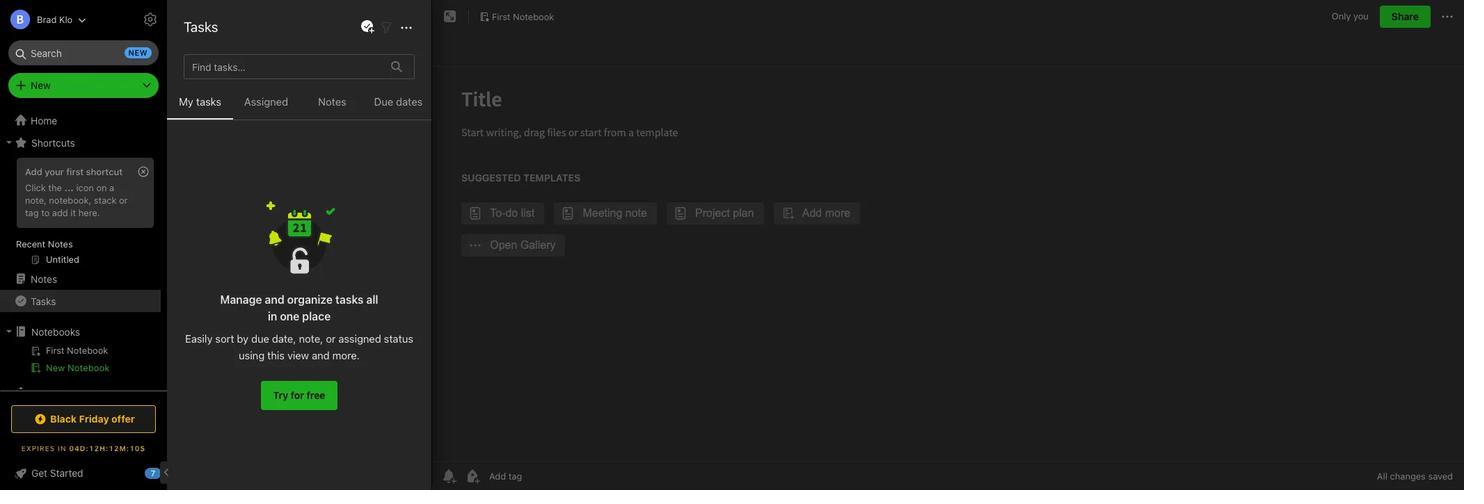 Task type: vqa. For each thing, say whether or not it's contained in the screenshot.
the bottommost 0
no



Task type: locate. For each thing, give the bounding box(es) containing it.
using
[[239, 349, 265, 361]]

and up in
[[265, 293, 284, 306]]

or
[[119, 195, 128, 206], [326, 332, 336, 345]]

0 vertical spatial notebook
[[513, 11, 554, 22]]

new task image
[[359, 19, 376, 35]]

tasks left all
[[335, 293, 364, 306]]

click to collapse image
[[162, 465, 172, 482]]

notebook
[[513, 11, 554, 22], [68, 363, 110, 374]]

notes left the due
[[318, 95, 346, 108]]

tasks button
[[0, 290, 161, 312]]

for
[[291, 389, 304, 401]]

0 horizontal spatial note,
[[25, 195, 46, 206]]

note, inside icon on a note, notebook, stack or tag to add it here.
[[25, 195, 46, 206]]

or inside easily sort by due date, note, or assigned status using this view and more.
[[326, 332, 336, 345]]

new notebook
[[46, 363, 110, 374]]

0 vertical spatial or
[[119, 195, 128, 206]]

notebook right first
[[513, 11, 554, 22]]

0 vertical spatial tasks
[[196, 95, 221, 108]]

only
[[1332, 11, 1351, 22]]

place
[[302, 310, 331, 323]]

note,
[[25, 195, 46, 206], [299, 332, 323, 345]]

a
[[109, 182, 114, 193]]

new notebook group
[[0, 343, 161, 382]]

get
[[31, 468, 47, 479]]

notes up note
[[197, 14, 235, 30]]

klo
[[59, 14, 73, 25]]

1 horizontal spatial note,
[[299, 332, 323, 345]]

0 horizontal spatial tasks
[[196, 95, 221, 108]]

1 vertical spatial new
[[46, 363, 65, 374]]

notebook,
[[49, 195, 91, 206]]

add
[[52, 207, 68, 218]]

and
[[265, 293, 284, 306], [312, 349, 330, 361]]

my tasks button
[[167, 93, 233, 120]]

tree
[[0, 109, 167, 457]]

it
[[71, 207, 76, 218]]

notes
[[197, 14, 235, 30], [318, 95, 346, 108], [48, 239, 73, 250], [31, 273, 57, 285]]

0 horizontal spatial or
[[119, 195, 128, 206]]

0 vertical spatial tasks
[[184, 19, 218, 35]]

0 horizontal spatial tasks
[[31, 295, 56, 307]]

new inside new popup button
[[31, 79, 51, 91]]

expires in 04d:12h:12m:10s
[[21, 445, 146, 453]]

1 vertical spatial tasks
[[31, 295, 56, 307]]

0 vertical spatial note,
[[25, 195, 46, 206]]

Help and Learning task checklist field
[[0, 463, 167, 485]]

due
[[374, 95, 393, 108]]

by
[[237, 332, 248, 345]]

assigned
[[338, 332, 381, 345]]

status
[[384, 332, 413, 345]]

all changes saved
[[1377, 471, 1453, 482]]

brad
[[37, 14, 57, 25]]

expand notebooks image
[[3, 326, 15, 337]]

first notebook
[[492, 11, 554, 22]]

new notebook button
[[0, 360, 161, 376]]

0 horizontal spatial and
[[265, 293, 284, 306]]

1 horizontal spatial or
[[326, 332, 336, 345]]

friday
[[79, 413, 109, 425]]

notebook inside group
[[68, 363, 110, 374]]

add your first shortcut
[[25, 166, 123, 177]]

to
[[41, 207, 50, 218]]

black friday offer button
[[11, 406, 156, 434]]

offer
[[111, 413, 135, 425]]

tasks
[[196, 95, 221, 108], [335, 293, 364, 306]]

here.
[[78, 207, 100, 218]]

1 horizontal spatial notebook
[[513, 11, 554, 22]]

add a reminder image
[[440, 468, 457, 485]]

notebook inside note window 'element'
[[513, 11, 554, 22]]

1 horizontal spatial and
[[312, 349, 330, 361]]

expires
[[21, 445, 55, 453]]

0 horizontal spatial notebook
[[68, 363, 110, 374]]

new up home
[[31, 79, 51, 91]]

your
[[45, 166, 64, 177]]

notebook up tags button on the bottom of the page
[[68, 363, 110, 374]]

new for new notebook
[[46, 363, 65, 374]]

try for free
[[273, 389, 325, 401]]

recent notes
[[16, 239, 73, 250]]

due dates button
[[365, 93, 431, 120]]

1 vertical spatial and
[[312, 349, 330, 361]]

click the ...
[[25, 182, 74, 193]]

group containing add your first shortcut
[[0, 154, 161, 273]]

new
[[31, 79, 51, 91], [46, 363, 65, 374]]

0 vertical spatial new
[[31, 79, 51, 91]]

note, up view
[[299, 332, 323, 345]]

home
[[31, 114, 57, 126]]

filter tasks image
[[378, 19, 395, 36]]

notes inside button
[[318, 95, 346, 108]]

new inside new notebook button
[[46, 363, 65, 374]]

1 vertical spatial notebook
[[68, 363, 110, 374]]

untitled
[[185, 80, 222, 92]]

untitled button
[[167, 67, 431, 150]]

More actions and view options field
[[395, 18, 415, 36]]

tasks up notebooks
[[31, 295, 56, 307]]

0 vertical spatial and
[[265, 293, 284, 306]]

group
[[0, 154, 161, 273]]

add tag image
[[464, 468, 481, 485]]

settings image
[[142, 11, 159, 28]]

or right stack at left
[[119, 195, 128, 206]]

tree containing home
[[0, 109, 167, 457]]

changes
[[1390, 471, 1426, 482]]

on
[[96, 182, 107, 193]]

1 vertical spatial note,
[[299, 332, 323, 345]]

tasks inside tasks button
[[31, 295, 56, 307]]

saved
[[1428, 471, 1453, 482]]

date,
[[272, 332, 296, 345]]

notebooks link
[[0, 321, 161, 343]]

or up more.
[[326, 332, 336, 345]]

note, down 'click'
[[25, 195, 46, 206]]

tasks down untitled
[[196, 95, 221, 108]]

and right view
[[312, 349, 330, 361]]

icon
[[76, 182, 94, 193]]

tasks up note
[[184, 19, 218, 35]]

new for new
[[31, 79, 51, 91]]

1 vertical spatial tasks
[[335, 293, 364, 306]]

or inside icon on a note, notebook, stack or tag to add it here.
[[119, 195, 128, 206]]

and inside manage and organize tasks all in one place
[[265, 293, 284, 306]]

note
[[191, 43, 211, 55]]

1 vertical spatial or
[[326, 332, 336, 345]]

7
[[151, 469, 155, 478]]

new up tags
[[46, 363, 65, 374]]

1 horizontal spatial tasks
[[335, 293, 364, 306]]

tasks inside manage and organize tasks all in one place
[[335, 293, 364, 306]]

notes right recent
[[48, 239, 73, 250]]

all
[[366, 293, 378, 306]]



Task type: describe. For each thing, give the bounding box(es) containing it.
shortcuts button
[[0, 132, 161, 154]]

tasks inside button
[[196, 95, 221, 108]]

black
[[50, 413, 77, 425]]

home link
[[0, 109, 167, 132]]

in
[[268, 310, 277, 323]]

notebook for new notebook
[[68, 363, 110, 374]]

this
[[267, 349, 285, 361]]

Search text field
[[18, 40, 149, 65]]

first
[[66, 166, 84, 177]]

tag
[[25, 207, 39, 218]]

Note Editor text field
[[432, 67, 1464, 462]]

try
[[273, 389, 288, 401]]

expand note image
[[442, 8, 459, 25]]

get started
[[31, 468, 83, 479]]

notes button
[[299, 93, 365, 120]]

1 note
[[184, 43, 211, 55]]

recent
[[16, 239, 45, 250]]

note window element
[[432, 0, 1464, 491]]

all
[[1377, 471, 1388, 482]]

organize
[[287, 293, 333, 306]]

notebook for first notebook
[[513, 11, 554, 22]]

icon on a note, notebook, stack or tag to add it here.
[[25, 182, 128, 218]]

due dates
[[374, 95, 423, 108]]

Account field
[[0, 6, 86, 33]]

share
[[1392, 10, 1419, 22]]

new search field
[[18, 40, 152, 65]]

more.
[[332, 349, 360, 361]]

Find tasks… text field
[[186, 55, 383, 78]]

my tasks
[[179, 95, 221, 108]]

free
[[307, 389, 325, 401]]

first
[[492, 11, 510, 22]]

and inside easily sort by due date, note, or assigned status using this view and more.
[[312, 349, 330, 361]]

sort
[[215, 332, 234, 345]]

1
[[184, 43, 188, 55]]

or for stack
[[119, 195, 128, 206]]

tags button
[[0, 382, 161, 404]]

easily sort by due date, note, or assigned status using this view and more.
[[185, 332, 413, 361]]

new button
[[8, 73, 159, 98]]

04d:12h:12m:10s
[[69, 445, 146, 453]]

notes link
[[0, 268, 161, 290]]

1 horizontal spatial tasks
[[184, 19, 218, 35]]

or for note,
[[326, 332, 336, 345]]

assigned
[[244, 95, 288, 108]]

manage and organize tasks all in one place
[[220, 293, 378, 323]]

assigned button
[[233, 93, 299, 120]]

shortcut
[[86, 166, 123, 177]]

in
[[58, 445, 66, 453]]

click
[[25, 182, 46, 193]]

easily
[[185, 332, 213, 345]]

dates
[[396, 95, 423, 108]]

my
[[179, 95, 193, 108]]

try for free button
[[261, 381, 337, 410]]

Filter tasks field
[[378, 18, 395, 36]]

shortcuts
[[31, 137, 75, 149]]

more actions and view options image
[[398, 19, 415, 36]]

add
[[25, 166, 42, 177]]

due
[[251, 332, 269, 345]]

note, inside easily sort by due date, note, or assigned status using this view and more.
[[299, 332, 323, 345]]

started
[[50, 468, 83, 479]]

black friday offer
[[50, 413, 135, 425]]

share button
[[1380, 6, 1431, 28]]

notebooks
[[31, 326, 80, 338]]

new
[[128, 48, 148, 57]]

notes down recent notes
[[31, 273, 57, 285]]

you
[[1353, 11, 1369, 22]]

one
[[280, 310, 299, 323]]

notes inside group
[[48, 239, 73, 250]]

first notebook button
[[475, 7, 559, 26]]

the
[[48, 182, 62, 193]]

manage
[[220, 293, 262, 306]]

tags
[[31, 387, 52, 399]]

...
[[64, 182, 74, 193]]

view
[[287, 349, 309, 361]]

brad klo
[[37, 14, 73, 25]]

stack
[[94, 195, 117, 206]]

only you
[[1332, 11, 1369, 22]]



